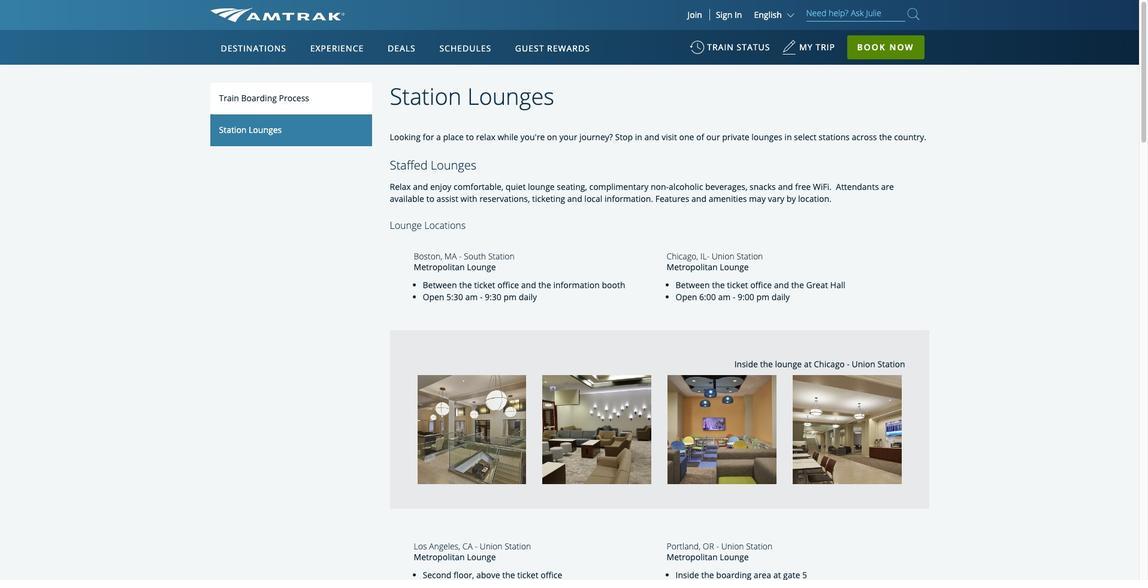 Task type: describe. For each thing, give the bounding box(es) containing it.
metropolitan inside portland, or - union station metropolitan lounge
[[667, 551, 718, 563]]

the right across
[[879, 131, 892, 142]]

Please enter your search item search field
[[807, 6, 905, 22]]

secondary navigation
[[210, 83, 390, 580]]

beverages,
[[705, 181, 748, 192]]

book now
[[858, 41, 914, 53]]

complimentary
[[590, 181, 649, 192]]

los
[[414, 541, 427, 552]]

the up "5:30"
[[459, 279, 472, 291]]

and down alcoholic
[[692, 193, 707, 204]]

9:30
[[485, 291, 502, 303]]

local
[[585, 193, 603, 204]]

sign in button
[[716, 9, 742, 20]]

stations
[[819, 131, 850, 142]]

train boarding process
[[219, 92, 309, 104]]

select
[[794, 131, 817, 142]]

metropolitan inside "los angeles, ca - union station metropolitan lounge"
[[414, 551, 465, 563]]

at
[[804, 359, 812, 370]]

a
[[436, 131, 441, 142]]

2 click to enlarge image image from the left
[[543, 375, 652, 484]]

my trip
[[800, 41, 836, 53]]

country.
[[894, 131, 927, 142]]

open for open 6:00 am - 9:00 pm daily
[[676, 291, 697, 303]]

am for 5:30
[[465, 291, 478, 303]]

ma
[[445, 251, 457, 262]]

sign
[[716, 9, 733, 20]]

between the ticket office and the great hall open 6:00 am - 9:00 pm daily
[[676, 279, 846, 303]]

and up by
[[778, 181, 793, 192]]

train boarding process link
[[210, 83, 372, 115]]

sign in
[[716, 9, 742, 20]]

rewards
[[547, 43, 590, 54]]

lounge inside "los angeles, ca - union station metropolitan lounge"
[[467, 551, 496, 563]]

book
[[858, 41, 886, 53]]

booth
[[602, 279, 625, 291]]

amenities
[[709, 193, 747, 204]]

lounges inside secondary navigation
[[249, 124, 282, 135]]

- right chicago
[[847, 359, 850, 370]]

lounge inside the relax and enjoy comfortable, quiet lounge seating, complimentary non-alcoholic beverages, snacks and free wifi.  attendants are available to assist with reservations, ticketing and local information. features and amenities may vary by location.
[[528, 181, 555, 192]]

across
[[852, 131, 877, 142]]

train
[[219, 92, 239, 104]]

while
[[498, 131, 518, 142]]

angeles,
[[429, 541, 460, 552]]

join button
[[681, 9, 710, 20]]

amtrak image
[[210, 8, 344, 22]]

our
[[707, 131, 720, 142]]

1 horizontal spatial station lounges
[[390, 80, 554, 111]]

location.
[[798, 193, 832, 204]]

hall
[[831, 279, 846, 291]]

chicago
[[814, 359, 845, 370]]

pm for 9:00
[[757, 291, 770, 303]]

quiet
[[506, 181, 526, 192]]

guest
[[515, 43, 545, 54]]

schedules link
[[435, 30, 496, 65]]

application inside banner
[[255, 100, 542, 268]]

boston, ma - south station metropolitan lounge
[[414, 251, 515, 273]]

- inside between the ticket office and the information booth open 5:30 am - 9:30 pm daily
[[480, 291, 483, 303]]

staffed
[[390, 157, 428, 173]]

of
[[697, 131, 704, 142]]

between for 5:30
[[423, 279, 457, 291]]

for
[[423, 131, 434, 142]]

metropolitan inside boston, ma - south station metropolitan lounge
[[414, 261, 465, 273]]

and inside between the ticket office and the information booth open 5:30 am - 9:30 pm daily
[[521, 279, 536, 291]]

train status link
[[690, 36, 771, 65]]

the left great
[[791, 279, 804, 291]]

6:00
[[700, 291, 716, 303]]

portland,
[[667, 541, 701, 552]]

destinations button
[[216, 32, 291, 65]]

information
[[554, 279, 600, 291]]

1 in from the left
[[635, 131, 643, 142]]

9:00
[[738, 291, 755, 303]]

deals button
[[383, 32, 421, 65]]

boston,
[[414, 251, 442, 262]]

staffed lounges
[[390, 157, 477, 173]]

your
[[560, 131, 577, 142]]

open for open 5:30 am - 9:30 pm daily
[[423, 291, 444, 303]]

and inside between the ticket office and the great hall open 6:00 am - 9:00 pm daily
[[774, 279, 789, 291]]

process
[[279, 92, 309, 104]]

- inside "los angeles, ca - union station metropolitan lounge"
[[475, 541, 478, 552]]

inside the lounge at chicago - union station
[[735, 359, 905, 370]]

- inside between the ticket office and the great hall open 6:00 am - 9:00 pm daily
[[733, 291, 736, 303]]

trip
[[816, 41, 836, 53]]

boarding
[[241, 92, 277, 104]]

you're
[[521, 131, 545, 142]]

vary
[[768, 193, 785, 204]]

daily for open 5:30 am - 9:30 pm daily
[[519, 291, 537, 303]]

lounge inside chicago, il- union station metropolitan lounge
[[720, 261, 749, 273]]

lounge down available
[[390, 219, 422, 232]]

experience
[[310, 43, 364, 54]]

and left visit
[[645, 131, 660, 142]]

union inside portland, or - union station metropolitan lounge
[[721, 541, 744, 552]]

my
[[800, 41, 813, 53]]



Task type: vqa. For each thing, say whether or not it's contained in the screenshot.
banner containing Join
yes



Task type: locate. For each thing, give the bounding box(es) containing it.
to down enjoy
[[427, 193, 435, 204]]

station inside the station lounges link
[[219, 124, 247, 135]]

daily right '9:30' at the bottom left
[[519, 291, 537, 303]]

office inside between the ticket office and the information booth open 5:30 am - 9:30 pm daily
[[498, 279, 519, 291]]

non-
[[651, 181, 669, 192]]

1 vertical spatial station lounges
[[219, 124, 282, 135]]

lounge right angeles,
[[467, 551, 496, 563]]

0 horizontal spatial between
[[423, 279, 457, 291]]

1 daily from the left
[[519, 291, 537, 303]]

lounges up enjoy
[[431, 157, 477, 173]]

looking
[[390, 131, 421, 142]]

am right 6:00
[[718, 291, 731, 303]]

2 vertical spatial lounges
[[431, 157, 477, 173]]

-
[[459, 251, 462, 262], [480, 291, 483, 303], [733, 291, 736, 303], [847, 359, 850, 370], [475, 541, 478, 552], [717, 541, 719, 552]]

metropolitan inside chicago, il- union station metropolitan lounge
[[667, 261, 718, 273]]

assist
[[437, 193, 459, 204]]

lounges up while
[[468, 80, 554, 111]]

am inside between the ticket office and the great hall open 6:00 am - 9:00 pm daily
[[718, 291, 731, 303]]

2 between from the left
[[676, 279, 710, 291]]

inside
[[735, 359, 758, 370]]

station lounges
[[390, 80, 554, 111], [219, 124, 282, 135]]

english button
[[754, 9, 798, 20]]

2 open from the left
[[676, 291, 697, 303]]

the up 6:00
[[712, 279, 725, 291]]

the
[[879, 131, 892, 142], [459, 279, 472, 291], [539, 279, 551, 291], [712, 279, 725, 291], [791, 279, 804, 291], [760, 359, 773, 370]]

1 click to enlarge image image from the left
[[417, 375, 526, 484]]

daily right 9:00
[[772, 291, 790, 303]]

and left great
[[774, 279, 789, 291]]

3 click to enlarge image image from the left
[[668, 375, 777, 484]]

- right or in the bottom of the page
[[717, 541, 719, 552]]

am right "5:30"
[[465, 291, 478, 303]]

relax
[[390, 181, 411, 192]]

private
[[722, 131, 750, 142]]

free
[[795, 181, 811, 192]]

1 am from the left
[[465, 291, 478, 303]]

station inside chicago, il- union station metropolitan lounge
[[737, 251, 763, 262]]

1 office from the left
[[498, 279, 519, 291]]

1 vertical spatial lounge
[[775, 359, 802, 370]]

lounge right or in the bottom of the page
[[720, 551, 749, 563]]

banner containing join
[[0, 0, 1140, 277]]

- left '9:30' at the bottom left
[[480, 291, 483, 303]]

- inside portland, or - union station metropolitan lounge
[[717, 541, 719, 552]]

and down seating,
[[568, 193, 582, 204]]

4 click to enlarge image image from the left
[[793, 375, 902, 484]]

ticket for 9:30
[[474, 279, 495, 291]]

relax and enjoy comfortable, quiet lounge seating, complimentary non-alcoholic beverages, snacks and free wifi.  attendants are available to assist with reservations, ticketing and local information. features and amenities may vary by location.
[[390, 181, 894, 204]]

experience button
[[306, 32, 369, 65]]

lounges down train boarding process
[[249, 124, 282, 135]]

locations
[[425, 219, 466, 232]]

open left "5:30"
[[423, 291, 444, 303]]

banner
[[0, 0, 1140, 277]]

by
[[787, 193, 796, 204]]

pm inside between the ticket office and the great hall open 6:00 am - 9:00 pm daily
[[757, 291, 770, 303]]

lounge right il-
[[720, 261, 749, 273]]

0 horizontal spatial open
[[423, 291, 444, 303]]

may
[[749, 193, 766, 204]]

am for 6:00
[[718, 291, 731, 303]]

open left 6:00
[[676, 291, 697, 303]]

english
[[754, 9, 782, 20]]

in
[[735, 9, 742, 20]]

search icon image
[[908, 6, 920, 22]]

open
[[423, 291, 444, 303], [676, 291, 697, 303]]

comfortable,
[[454, 181, 504, 192]]

union right chicago
[[852, 359, 876, 370]]

daily for open 6:00 am - 9:00 pm daily
[[772, 291, 790, 303]]

and left information
[[521, 279, 536, 291]]

open inside between the ticket office and the great hall open 6:00 am - 9:00 pm daily
[[676, 291, 697, 303]]

ticket up '9:30' at the bottom left
[[474, 279, 495, 291]]

am inside between the ticket office and the information booth open 5:30 am - 9:30 pm daily
[[465, 291, 478, 303]]

metropolitan
[[414, 261, 465, 273], [667, 261, 718, 273], [414, 551, 465, 563], [667, 551, 718, 563]]

1 horizontal spatial pm
[[757, 291, 770, 303]]

attendants
[[836, 181, 879, 192]]

office up '9:30' at the bottom left
[[498, 279, 519, 291]]

station lounges inside secondary navigation
[[219, 124, 282, 135]]

my trip button
[[782, 36, 836, 65]]

office up 9:00
[[751, 279, 772, 291]]

looking for a place to relax while you're on your journey? stop in and visit one of our private lounges in select stations across the country.
[[390, 131, 927, 142]]

to left relax
[[466, 131, 474, 142]]

regions map image
[[255, 100, 542, 268]]

1 open from the left
[[423, 291, 444, 303]]

ticket
[[474, 279, 495, 291], [727, 279, 748, 291]]

2 in from the left
[[785, 131, 792, 142]]

ticket for 9:00
[[727, 279, 748, 291]]

1 horizontal spatial office
[[751, 279, 772, 291]]

and
[[645, 131, 660, 142], [413, 181, 428, 192], [778, 181, 793, 192], [568, 193, 582, 204], [692, 193, 707, 204], [521, 279, 536, 291], [774, 279, 789, 291]]

are
[[881, 181, 894, 192]]

reservations,
[[480, 193, 530, 204]]

lounge up '9:30' at the bottom left
[[467, 261, 496, 273]]

between inside between the ticket office and the great hall open 6:00 am - 9:00 pm daily
[[676, 279, 710, 291]]

in right stop
[[635, 131, 643, 142]]

chicago, il- union station metropolitan lounge
[[667, 251, 763, 273]]

il-
[[701, 251, 710, 262]]

office
[[498, 279, 519, 291], [751, 279, 772, 291]]

office inside between the ticket office and the great hall open 6:00 am - 9:00 pm daily
[[751, 279, 772, 291]]

ticket up 9:00
[[727, 279, 748, 291]]

lounge left at
[[775, 359, 802, 370]]

between for 6:00
[[676, 279, 710, 291]]

union inside "los angeles, ca - union station metropolitan lounge"
[[480, 541, 503, 552]]

ca
[[463, 541, 473, 552]]

0 horizontal spatial am
[[465, 291, 478, 303]]

2 pm from the left
[[757, 291, 770, 303]]

chicago,
[[667, 251, 698, 262]]

join
[[688, 9, 702, 20]]

- right ma
[[459, 251, 462, 262]]

0 horizontal spatial pm
[[504, 291, 517, 303]]

ticket inside between the ticket office and the information booth open 5:30 am - 9:30 pm daily
[[474, 279, 495, 291]]

pm right '9:30' at the bottom left
[[504, 291, 517, 303]]

place
[[443, 131, 464, 142]]

union inside chicago, il- union station metropolitan lounge
[[712, 251, 735, 262]]

office for 9:30
[[498, 279, 519, 291]]

daily inside between the ticket office and the great hall open 6:00 am - 9:00 pm daily
[[772, 291, 790, 303]]

union right il-
[[712, 251, 735, 262]]

union right or in the bottom of the page
[[721, 541, 744, 552]]

available
[[390, 193, 424, 204]]

0 horizontal spatial to
[[427, 193, 435, 204]]

union right ca
[[480, 541, 503, 552]]

between inside between the ticket office and the information booth open 5:30 am - 9:30 pm daily
[[423, 279, 457, 291]]

lounge up ticketing
[[528, 181, 555, 192]]

schedules
[[440, 43, 492, 54]]

the right inside
[[760, 359, 773, 370]]

pm right 9:00
[[757, 291, 770, 303]]

0 horizontal spatial office
[[498, 279, 519, 291]]

2 daily from the left
[[772, 291, 790, 303]]

station lounges up relax
[[390, 80, 554, 111]]

station inside "los angeles, ca - union station metropolitan lounge"
[[505, 541, 531, 552]]

1 horizontal spatial daily
[[772, 291, 790, 303]]

2 ticket from the left
[[727, 279, 748, 291]]

- right ca
[[475, 541, 478, 552]]

0 horizontal spatial ticket
[[474, 279, 495, 291]]

1 between from the left
[[423, 279, 457, 291]]

daily
[[519, 291, 537, 303], [772, 291, 790, 303]]

one
[[679, 131, 694, 142]]

in left select
[[785, 131, 792, 142]]

between up "5:30"
[[423, 279, 457, 291]]

ticket inside between the ticket office and the great hall open 6:00 am - 9:00 pm daily
[[727, 279, 748, 291]]

0 vertical spatial to
[[466, 131, 474, 142]]

0 horizontal spatial daily
[[519, 291, 537, 303]]

los angeles, ca - union station metropolitan lounge
[[414, 541, 531, 563]]

daily inside between the ticket office and the information booth open 5:30 am - 9:30 pm daily
[[519, 291, 537, 303]]

1 horizontal spatial am
[[718, 291, 731, 303]]

1 horizontal spatial in
[[785, 131, 792, 142]]

lounge inside boston, ma - south station metropolitan lounge
[[467, 261, 496, 273]]

open inside between the ticket office and the information booth open 5:30 am - 9:30 pm daily
[[423, 291, 444, 303]]

between up 6:00
[[676, 279, 710, 291]]

1 horizontal spatial to
[[466, 131, 474, 142]]

1 horizontal spatial open
[[676, 291, 697, 303]]

information.
[[605, 193, 653, 204]]

station lounges link
[[210, 114, 372, 146]]

train
[[707, 41, 734, 53]]

guest rewards button
[[511, 32, 595, 65]]

pm for 9:30
[[504, 291, 517, 303]]

lounge
[[528, 181, 555, 192], [775, 359, 802, 370]]

portland, or - union station metropolitan lounge
[[667, 541, 773, 563]]

now
[[890, 41, 914, 53]]

0 vertical spatial station lounges
[[390, 80, 554, 111]]

pm inside between the ticket office and the information booth open 5:30 am - 9:30 pm daily
[[504, 291, 517, 303]]

station inside boston, ma - south station metropolitan lounge
[[488, 251, 515, 262]]

to inside the relax and enjoy comfortable, quiet lounge seating, complimentary non-alcoholic beverages, snacks and free wifi.  attendants are available to assist with reservations, ticketing and local information. features and amenities may vary by location.
[[427, 193, 435, 204]]

lounges
[[752, 131, 783, 142]]

on
[[547, 131, 557, 142]]

station inside portland, or - union station metropolitan lounge
[[746, 541, 773, 552]]

between the ticket office and the information booth open 5:30 am - 9:30 pm daily
[[423, 279, 625, 303]]

alcoholic
[[669, 181, 703, 192]]

1 horizontal spatial ticket
[[727, 279, 748, 291]]

stop
[[615, 131, 633, 142]]

relax
[[476, 131, 496, 142]]

and up available
[[413, 181, 428, 192]]

2 office from the left
[[751, 279, 772, 291]]

office for 9:00
[[751, 279, 772, 291]]

between
[[423, 279, 457, 291], [676, 279, 710, 291]]

application
[[255, 100, 542, 268]]

guest rewards
[[515, 43, 590, 54]]

2 am from the left
[[718, 291, 731, 303]]

station lounges down boarding
[[219, 124, 282, 135]]

to
[[466, 131, 474, 142], [427, 193, 435, 204]]

great
[[806, 279, 828, 291]]

features
[[656, 193, 690, 204]]

0 horizontal spatial lounge
[[528, 181, 555, 192]]

am
[[465, 291, 478, 303], [718, 291, 731, 303]]

lounge locations
[[390, 219, 466, 232]]

visit
[[662, 131, 677, 142]]

1 ticket from the left
[[474, 279, 495, 291]]

1 horizontal spatial between
[[676, 279, 710, 291]]

with
[[461, 193, 477, 204]]

deals
[[388, 43, 416, 54]]

0 horizontal spatial in
[[635, 131, 643, 142]]

status
[[737, 41, 771, 53]]

1 vertical spatial to
[[427, 193, 435, 204]]

ticketing
[[532, 193, 565, 204]]

train status
[[707, 41, 771, 53]]

journey?
[[580, 131, 613, 142]]

0 horizontal spatial station lounges
[[219, 124, 282, 135]]

1 pm from the left
[[504, 291, 517, 303]]

0 vertical spatial lounges
[[468, 80, 554, 111]]

click to enlarge image image
[[417, 375, 526, 484], [543, 375, 652, 484], [668, 375, 777, 484], [793, 375, 902, 484]]

seating,
[[557, 181, 587, 192]]

the left information
[[539, 279, 551, 291]]

1 vertical spatial lounges
[[249, 124, 282, 135]]

- inside boston, ma - south station metropolitan lounge
[[459, 251, 462, 262]]

1 horizontal spatial lounge
[[775, 359, 802, 370]]

5:30
[[447, 291, 463, 303]]

book now button
[[847, 35, 925, 59]]

- left 9:00
[[733, 291, 736, 303]]

lounge inside portland, or - union station metropolitan lounge
[[720, 551, 749, 563]]

enjoy
[[430, 181, 452, 192]]

0 vertical spatial lounge
[[528, 181, 555, 192]]



